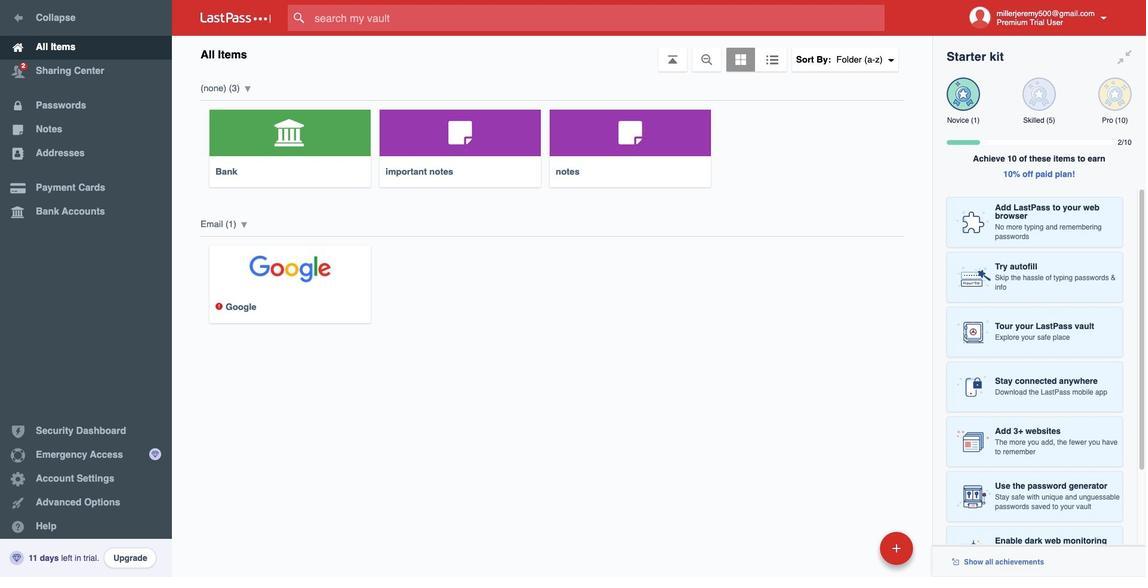 Task type: describe. For each thing, give the bounding box(es) containing it.
search my vault text field
[[288, 5, 908, 31]]

Search search field
[[288, 5, 908, 31]]

vault options navigation
[[172, 36, 932, 72]]

main navigation navigation
[[0, 0, 172, 578]]

new item navigation
[[798, 529, 920, 578]]

lastpass image
[[201, 13, 271, 23]]

new item element
[[798, 532, 917, 566]]



Task type: vqa. For each thing, say whether or not it's contained in the screenshot.
text field
no



